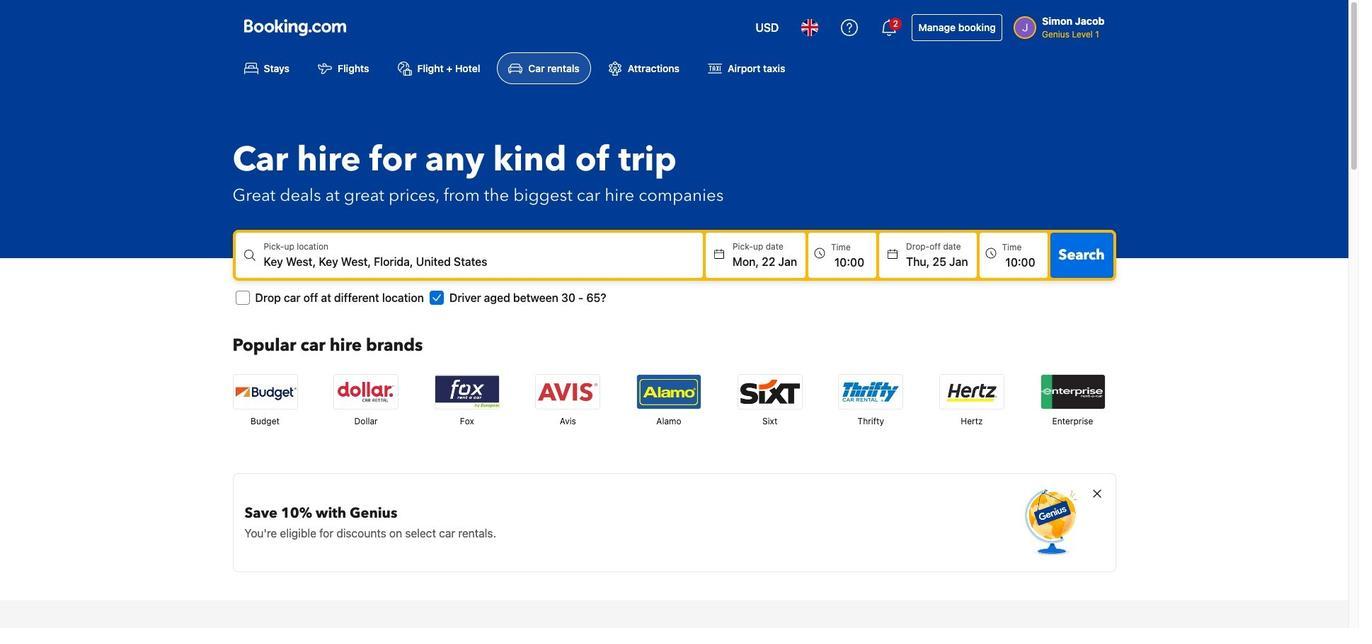 Task type: vqa. For each thing, say whether or not it's contained in the screenshot.
Luis
no



Task type: describe. For each thing, give the bounding box(es) containing it.
fox logo image
[[435, 375, 499, 409]]

enterprise logo image
[[1041, 375, 1105, 409]]

thrifty logo image
[[839, 375, 903, 409]]

budget logo image
[[233, 375, 297, 409]]

dollar logo image
[[334, 375, 398, 409]]

alamo logo image
[[637, 375, 701, 409]]



Task type: locate. For each thing, give the bounding box(es) containing it.
hertz logo image
[[940, 375, 1004, 409]]

avis logo image
[[536, 375, 600, 409]]

Pick-up location field
[[264, 254, 703, 271]]

booking.com online hotel reservations image
[[244, 19, 346, 36]]

sixt logo image
[[738, 375, 802, 409]]



